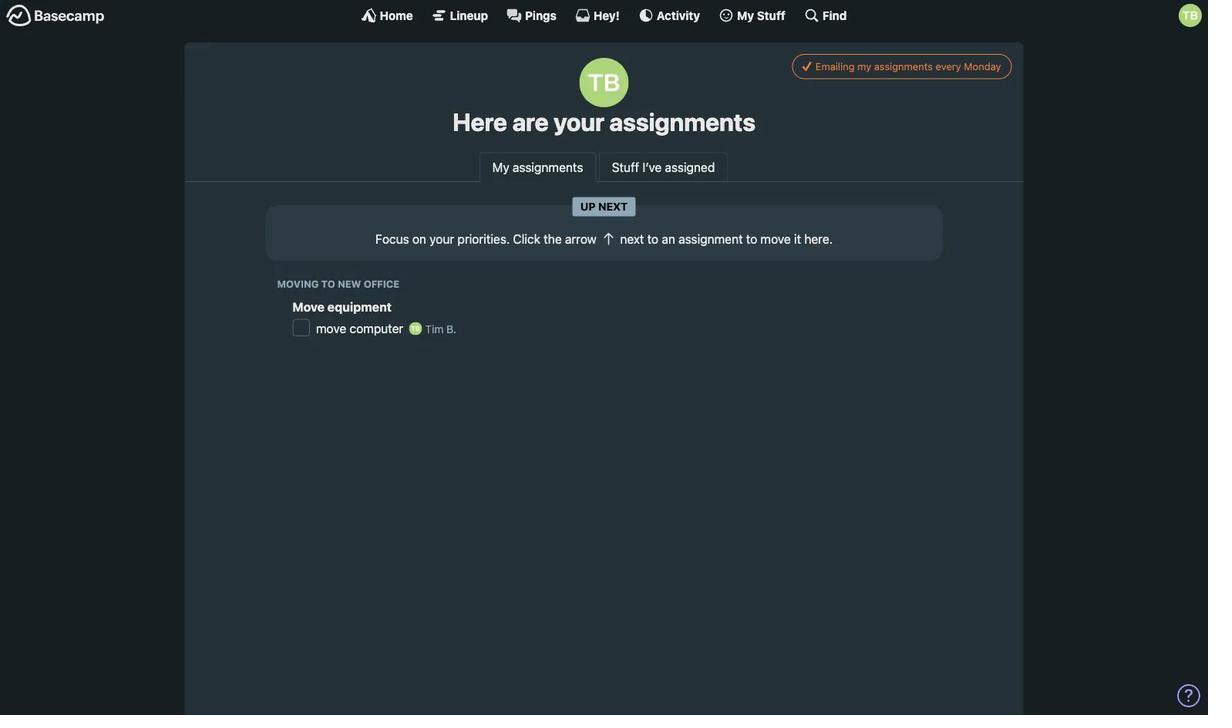 Task type: locate. For each thing, give the bounding box(es) containing it.
to right assignment
[[747, 232, 758, 247]]

tim
[[425, 322, 444, 335]]

my for my stuff
[[738, 8, 755, 22]]

1 vertical spatial your
[[430, 232, 455, 247]]

stuff
[[757, 8, 786, 22], [612, 160, 640, 174]]

main element
[[0, 0, 1209, 30]]

assignments down "are"
[[513, 160, 583, 174]]

1 vertical spatial assignments
[[610, 107, 756, 137]]

to for assignment
[[648, 232, 659, 247]]

to
[[648, 232, 659, 247], [747, 232, 758, 247], [321, 278, 335, 289]]

activity link
[[639, 8, 701, 23]]

0 horizontal spatial stuff
[[612, 160, 640, 174]]

assignments right "my"
[[875, 61, 933, 72]]

up next
[[581, 200, 628, 213]]

equipment
[[328, 299, 392, 314]]

hey! button
[[575, 8, 620, 23]]

home link
[[361, 8, 413, 23]]

0 horizontal spatial tim burton image
[[409, 322, 422, 335]]

my
[[738, 8, 755, 22], [493, 160, 510, 174]]

priorities.
[[458, 232, 510, 247]]

0 vertical spatial move
[[761, 232, 791, 247]]

my inside my assignments link
[[493, 160, 510, 174]]

1 horizontal spatial my
[[738, 8, 755, 22]]

arrow
[[565, 232, 597, 247]]

2 horizontal spatial to
[[747, 232, 758, 247]]

tim burton image down 'hey!'
[[580, 58, 629, 107]]

1 horizontal spatial assignments
[[610, 107, 756, 137]]

assignments inside button
[[875, 61, 933, 72]]

up
[[581, 200, 596, 213]]

your
[[554, 107, 605, 137], [430, 232, 455, 247]]

moving to new office
[[277, 278, 400, 289]]

to for office
[[321, 278, 335, 289]]

my
[[858, 61, 872, 72]]

my stuff
[[738, 8, 786, 22]]

1 vertical spatial my
[[493, 160, 510, 174]]

move
[[761, 232, 791, 247], [316, 321, 347, 335]]

0 horizontal spatial to
[[321, 278, 335, 289]]

1 horizontal spatial your
[[554, 107, 605, 137]]

1 vertical spatial stuff
[[612, 160, 640, 174]]

my assignments link
[[480, 152, 597, 183]]

2 horizontal spatial assignments
[[875, 61, 933, 72]]

move equipment link
[[293, 299, 392, 314]]

0 vertical spatial assignments
[[875, 61, 933, 72]]

1 vertical spatial tim burton image
[[409, 322, 422, 335]]

tim burton image
[[580, 58, 629, 107], [409, 322, 422, 335]]

0 vertical spatial your
[[554, 107, 605, 137]]

next to an assignment to move it here.
[[620, 232, 833, 247]]

0 horizontal spatial my
[[493, 160, 510, 174]]

your for are
[[554, 107, 605, 137]]

my down here at the top of the page
[[493, 160, 510, 174]]

new
[[338, 278, 361, 289]]

0 horizontal spatial move
[[316, 321, 347, 335]]

assignments up "assigned"
[[610, 107, 756, 137]]

stuff i've assigned link
[[599, 152, 728, 181]]

my inside my stuff 'dropdown button'
[[738, 8, 755, 22]]

office
[[364, 278, 400, 289]]

1 horizontal spatial stuff
[[757, 8, 786, 22]]

assigned
[[665, 160, 715, 174]]

your right on
[[430, 232, 455, 247]]

stuff left find popup button
[[757, 8, 786, 22]]

1 horizontal spatial to
[[648, 232, 659, 247]]

it
[[795, 232, 802, 247]]

0 vertical spatial tim burton image
[[580, 58, 629, 107]]

move down move equipment link
[[316, 321, 347, 335]]

assignments
[[875, 61, 933, 72], [610, 107, 756, 137], [513, 160, 583, 174]]

the
[[544, 232, 562, 247]]

monday
[[965, 61, 1002, 72]]

0 vertical spatial stuff
[[757, 8, 786, 22]]

computer
[[350, 321, 404, 335]]

every
[[936, 61, 962, 72]]

click
[[513, 232, 541, 247]]

next
[[620, 232, 644, 247]]

0 horizontal spatial your
[[430, 232, 455, 247]]

0 horizontal spatial assignments
[[513, 160, 583, 174]]

activity
[[657, 8, 701, 22]]

1 horizontal spatial tim burton image
[[580, 58, 629, 107]]

to left an
[[648, 232, 659, 247]]

0 vertical spatial my
[[738, 8, 755, 22]]

to left new at the top left of the page
[[321, 278, 335, 289]]

move left the it
[[761, 232, 791, 247]]

here are your assignments
[[453, 107, 756, 137]]

stuff left i've
[[612, 160, 640, 174]]

my right activity
[[738, 8, 755, 22]]

your right "are"
[[554, 107, 605, 137]]

tim burton image left tim
[[409, 322, 422, 335]]



Task type: describe. For each thing, give the bounding box(es) containing it.
focus on your priorities. click the arrow
[[376, 232, 600, 247]]

your for on
[[430, 232, 455, 247]]

emailing my assignments every monday button
[[793, 54, 1012, 79]]

home
[[380, 8, 413, 22]]

move computer
[[316, 321, 404, 335]]

an
[[662, 232, 676, 247]]

here
[[453, 107, 508, 137]]

move computer link
[[316, 321, 404, 335]]

find
[[823, 8, 847, 22]]

b.
[[447, 322, 457, 335]]

moving
[[277, 278, 319, 289]]

emailing
[[816, 61, 855, 72]]

1 horizontal spatial move
[[761, 232, 791, 247]]

move
[[293, 299, 325, 314]]

stuff inside my stuff 'dropdown button'
[[757, 8, 786, 22]]

my stuff button
[[719, 8, 786, 23]]

on
[[413, 232, 427, 247]]

here.
[[805, 232, 833, 247]]

find button
[[804, 8, 847, 23]]

i've
[[643, 160, 662, 174]]

next
[[599, 200, 628, 213]]

assignment
[[679, 232, 743, 247]]

focus
[[376, 232, 409, 247]]

hey!
[[594, 8, 620, 22]]

emailing my assignments every monday
[[816, 61, 1002, 72]]

pings
[[525, 8, 557, 22]]

moving to new office link
[[277, 278, 400, 289]]

are
[[513, 107, 549, 137]]

pings button
[[507, 8, 557, 23]]

stuff i've assigned
[[612, 160, 715, 174]]

my assignments
[[493, 160, 583, 174]]

1 vertical spatial move
[[316, 321, 347, 335]]

move equipment
[[293, 299, 392, 314]]

lineup
[[450, 8, 488, 22]]

stuff inside stuff i've assigned link
[[612, 160, 640, 174]]

my for my assignments
[[493, 160, 510, 174]]

switch accounts image
[[6, 4, 105, 28]]

tim b.
[[422, 322, 457, 335]]

lineup link
[[432, 8, 488, 23]]

tim burton image
[[1180, 4, 1203, 27]]

2 vertical spatial assignments
[[513, 160, 583, 174]]



Task type: vqa. For each thing, say whether or not it's contained in the screenshot.
the it
yes



